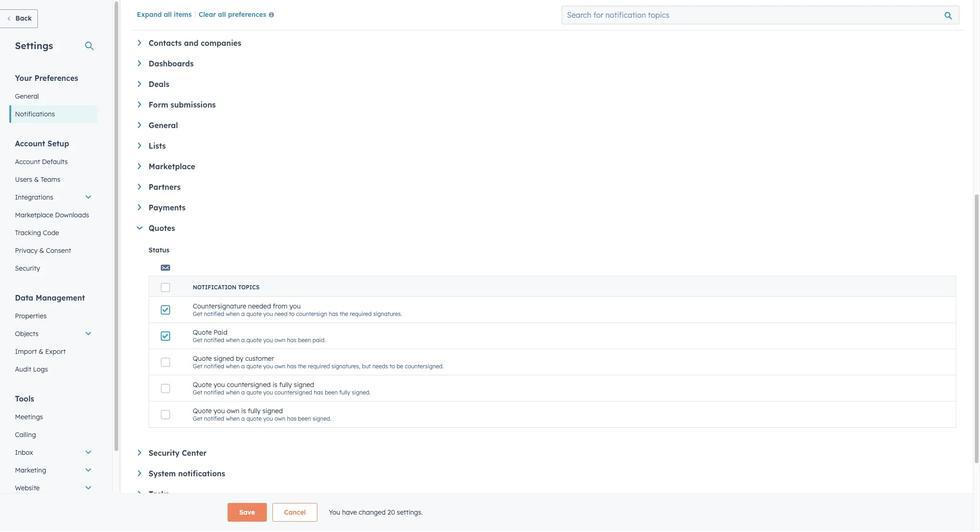 Task type: describe. For each thing, give the bounding box(es) containing it.
system notifications
[[149, 469, 225, 478]]

account defaults link
[[9, 153, 98, 171]]

general inside your preferences element
[[15, 92, 39, 100]]

security for security center
[[149, 448, 180, 458]]

has for countersignature needed from you
[[329, 310, 338, 317]]

required inside countersignature needed from you get notified when a quote you need to countersign has the required signatures.
[[350, 310, 372, 317]]

from
[[273, 302, 288, 310]]

fully for quote you own is fully signed
[[248, 407, 261, 415]]

quote inside quote signed by customer get notified when a quote you own has the required signatures, but needs to be countersigned.
[[246, 363, 262, 370]]

been inside quote paid get notified when a quote you own has been paid.
[[298, 337, 311, 344]]

dashboards button
[[138, 59, 956, 68]]

export
[[45, 347, 66, 356]]

general button
[[138, 121, 956, 130]]

partners
[[149, 182, 181, 192]]

you inside quote paid get notified when a quote you own has been paid.
[[263, 337, 273, 344]]

has for quote you countersigned is fully signed
[[314, 389, 323, 396]]

properties link
[[9, 307, 98, 325]]

when inside countersignature needed from you get notified when a quote you need to countersign has the required signatures.
[[226, 310, 240, 317]]

your preferences element
[[9, 73, 98, 123]]

integrations button
[[9, 188, 98, 206]]

account defaults
[[15, 158, 68, 166]]

save button
[[228, 503, 267, 522]]

to inside quote signed by customer get notified when a quote you own has the required signatures, but needs to be countersigned.
[[390, 363, 395, 370]]

clear
[[199, 10, 216, 19]]

been for quote you own is fully signed
[[298, 415, 311, 422]]

data management
[[15, 293, 85, 302]]

quote for quote you own is fully signed
[[193, 407, 212, 415]]

tasks
[[149, 489, 169, 499]]

privacy & consent link
[[9, 242, 98, 259]]

marketplace button
[[138, 162, 956, 171]]

contacts and companies button
[[138, 38, 956, 48]]

countersigned.
[[405, 363, 444, 370]]

changed
[[359, 508, 386, 517]]

marketplace for marketplace downloads
[[15, 211, 53, 219]]

has inside quote signed by customer get notified when a quote you own has the required signatures, but needs to be countersigned.
[[287, 363, 296, 370]]

expand
[[137, 10, 162, 19]]

meetings link
[[9, 408, 98, 426]]

2 horizontal spatial fully
[[339, 389, 350, 396]]

signed. inside quote you countersigned is fully signed get notified when a quote you countersigned has been fully signed.
[[352, 389, 371, 396]]

quotes button
[[136, 223, 956, 233]]

caret image for quotes
[[137, 226, 143, 230]]

own inside quote signed by customer get notified when a quote you own has the required signatures, but needs to be countersigned.
[[275, 363, 285, 370]]

back
[[15, 14, 32, 22]]

payments button
[[138, 203, 956, 212]]

be
[[397, 363, 403, 370]]

you inside quote signed by customer get notified when a quote you own has the required signatures, but needs to be countersigned.
[[263, 363, 273, 370]]

teams
[[41, 175, 60, 184]]

required inside quote signed by customer get notified when a quote you own has the required signatures, but needs to be countersigned.
[[308, 363, 330, 370]]

cancel button
[[272, 503, 318, 522]]

been for quote you countersigned is fully signed
[[325, 389, 338, 396]]

quote signed by customer get notified when a quote you own has the required signatures, but needs to be countersigned.
[[193, 354, 444, 370]]

you
[[329, 508, 340, 517]]

caret image for contacts and companies
[[138, 40, 141, 46]]

& for consent
[[39, 246, 44, 255]]

your
[[15, 73, 32, 83]]

customer
[[245, 354, 274, 363]]

tools
[[15, 394, 34, 403]]

marketplace downloads link
[[9, 206, 98, 224]]

integrations
[[15, 193, 53, 201]]

users & teams
[[15, 175, 60, 184]]

Search for notification topics search field
[[562, 6, 960, 24]]

is for countersigned
[[273, 380, 277, 389]]

system notifications button
[[138, 469, 956, 478]]

logs
[[33, 365, 48, 373]]

audit logs link
[[9, 360, 98, 378]]

inbox
[[15, 448, 33, 457]]

expand all items
[[137, 10, 192, 19]]

quote you countersigned is fully signed get notified when a quote you countersigned has been fully signed.
[[193, 380, 371, 396]]

has inside quote paid get notified when a quote you own has been paid.
[[287, 337, 296, 344]]

fully for quote you countersigned is fully signed
[[279, 380, 292, 389]]

needed
[[248, 302, 271, 310]]

to inside countersignature needed from you get notified when a quote you need to countersign has the required signatures.
[[289, 310, 295, 317]]

your preferences
[[15, 73, 78, 83]]

quote inside quote paid get notified when a quote you own has been paid.
[[246, 337, 262, 344]]

need
[[275, 310, 288, 317]]

status
[[149, 246, 169, 254]]

center
[[182, 448, 207, 458]]

setup
[[47, 139, 69, 148]]

form submissions button
[[138, 100, 956, 109]]

quote inside countersignature needed from you get notified when a quote you need to countersign has the required signatures.
[[246, 310, 262, 317]]

account setup element
[[9, 138, 98, 277]]

caret image for tasks
[[138, 491, 141, 497]]

settings
[[15, 40, 53, 51]]

caret image for payments
[[138, 204, 141, 210]]

notified inside countersignature needed from you get notified when a quote you need to countersign has the required signatures.
[[204, 310, 224, 317]]

0 horizontal spatial countersigned
[[227, 380, 271, 389]]

account for account defaults
[[15, 158, 40, 166]]

downloads
[[55, 211, 89, 219]]

form submissions
[[149, 100, 216, 109]]

properties
[[15, 312, 47, 320]]

the inside quote signed by customer get notified when a quote you own has the required signatures, but needs to be countersigned.
[[298, 363, 306, 370]]

& for export
[[39, 347, 43, 356]]

security link
[[9, 259, 98, 277]]

notifications
[[15, 110, 55, 118]]

notified inside quote you countersigned is fully signed get notified when a quote you countersigned has been fully signed.
[[204, 389, 224, 396]]

quote paid get notified when a quote you own has been paid.
[[193, 328, 326, 344]]

and
[[184, 38, 198, 48]]

contacts
[[149, 38, 182, 48]]

caret image for system notifications
[[138, 470, 141, 476]]

security for security
[[15, 264, 40, 273]]

quote for quote you countersigned is fully signed
[[193, 380, 212, 389]]

when inside quote paid get notified when a quote you own has been paid.
[[226, 337, 240, 344]]

submissions
[[171, 100, 216, 109]]

all for expand
[[164, 10, 172, 19]]

caret image for general
[[138, 122, 141, 128]]

meetings
[[15, 413, 43, 421]]

clear all preferences button
[[199, 10, 278, 21]]

calling
[[15, 431, 36, 439]]

defaults
[[42, 158, 68, 166]]

notified inside quote signed by customer get notified when a quote you own has the required signatures, but needs to be countersigned.
[[204, 363, 224, 370]]

data management element
[[9, 293, 98, 378]]

notification
[[193, 284, 236, 291]]

when inside quote signed by customer get notified when a quote you own has the required signatures, but needs to be countersigned.
[[226, 363, 240, 370]]

get inside quote you countersigned is fully signed get notified when a quote you countersigned has been fully signed.
[[193, 389, 202, 396]]

lists
[[149, 141, 166, 151]]

signed for quote you own is fully signed
[[262, 407, 283, 415]]

marketplace for marketplace
[[149, 162, 195, 171]]

signed. inside quote you own is fully signed get notified when a quote you own has been signed.
[[313, 415, 331, 422]]

users & teams link
[[9, 171, 98, 188]]



Task type: locate. For each thing, give the bounding box(es) containing it.
5 quote from the top
[[246, 415, 262, 422]]

0 horizontal spatial signed.
[[313, 415, 331, 422]]

has inside quote you countersigned is fully signed get notified when a quote you countersigned has been fully signed.
[[314, 389, 323, 396]]

signed inside quote you countersigned is fully signed get notified when a quote you countersigned has been fully signed.
[[294, 380, 314, 389]]

general down form
[[149, 121, 178, 130]]

1 quote from the top
[[246, 310, 262, 317]]

when inside quote you countersigned is fully signed get notified when a quote you countersigned has been fully signed.
[[226, 389, 240, 396]]

0 horizontal spatial the
[[298, 363, 306, 370]]

fully down quote you countersigned is fully signed get notified when a quote you countersigned has been fully signed.
[[248, 407, 261, 415]]

4 quote from the top
[[193, 407, 212, 415]]

marketing button
[[9, 461, 98, 479]]

general down your
[[15, 92, 39, 100]]

audit logs
[[15, 365, 48, 373]]

5 when from the top
[[226, 415, 240, 422]]

been inside quote you countersigned is fully signed get notified when a quote you countersigned has been fully signed.
[[325, 389, 338, 396]]

1 horizontal spatial to
[[390, 363, 395, 370]]

caret image inside security center dropdown button
[[138, 450, 141, 456]]

caret image inside quotes dropdown button
[[137, 226, 143, 230]]

users
[[15, 175, 32, 184]]

countersigned
[[227, 380, 271, 389], [275, 389, 312, 396]]

2 quote from the top
[[246, 337, 262, 344]]

3 notified from the top
[[204, 363, 224, 370]]

a inside quote you own is fully signed get notified when a quote you own has been signed.
[[241, 415, 245, 422]]

4 when from the top
[[226, 389, 240, 396]]

2 all from the left
[[218, 10, 226, 19]]

marketplace inside account setup 'element'
[[15, 211, 53, 219]]

account setup
[[15, 139, 69, 148]]

partners button
[[138, 182, 956, 192]]

caret image inside partners dropdown button
[[138, 184, 141, 190]]

0 vertical spatial signed.
[[352, 389, 371, 396]]

1 horizontal spatial fully
[[279, 380, 292, 389]]

marketplace up partners
[[149, 162, 195, 171]]

all inside "button"
[[218, 10, 226, 19]]

lists button
[[138, 141, 956, 151]]

cancel
[[284, 508, 306, 517]]

get inside quote you own is fully signed get notified when a quote you own has been signed.
[[193, 415, 202, 422]]

but
[[362, 363, 371, 370]]

3 quote from the top
[[246, 363, 262, 370]]

preferences
[[228, 10, 266, 19]]

2 horizontal spatial signed
[[294, 380, 314, 389]]

form
[[149, 100, 168, 109]]

0 vertical spatial &
[[34, 175, 39, 184]]

5 a from the top
[[241, 415, 245, 422]]

3 quote from the top
[[193, 380, 212, 389]]

been inside quote you own is fully signed get notified when a quote you own has been signed.
[[298, 415, 311, 422]]

marketplace downloads
[[15, 211, 89, 219]]

0 vertical spatial to
[[289, 310, 295, 317]]

caret image inside deals dropdown button
[[138, 81, 141, 87]]

required left signatures.
[[350, 310, 372, 317]]

7 caret image from the top
[[138, 491, 141, 497]]

1 account from the top
[[15, 139, 45, 148]]

get
[[193, 310, 202, 317], [193, 337, 202, 344], [193, 363, 202, 370], [193, 389, 202, 396], [193, 415, 202, 422]]

general link
[[9, 87, 98, 105]]

get inside quote signed by customer get notified when a quote you own has the required signatures, but needs to be countersigned.
[[193, 363, 202, 370]]

quote up customer
[[246, 337, 262, 344]]

security up system
[[149, 448, 180, 458]]

0 horizontal spatial all
[[164, 10, 172, 19]]

1 horizontal spatial security
[[149, 448, 180, 458]]

is down customer
[[273, 380, 277, 389]]

caret image inside payments dropdown button
[[138, 204, 141, 210]]

tasks button
[[138, 489, 956, 499]]

security
[[15, 264, 40, 273], [149, 448, 180, 458]]

1 vertical spatial is
[[241, 407, 246, 415]]

all for clear
[[218, 10, 226, 19]]

3 get from the top
[[193, 363, 202, 370]]

caret image inside the form submissions dropdown button
[[138, 101, 141, 107]]

fully up quote you own is fully signed get notified when a quote you own has been signed. at the left of page
[[279, 380, 292, 389]]

all
[[164, 10, 172, 19], [218, 10, 226, 19]]

clear all preferences
[[199, 10, 266, 19]]

caret image for deals
[[138, 81, 141, 87]]

1 horizontal spatial signed
[[262, 407, 283, 415]]

countersignature needed from you get notified when a quote you need to countersign has the required signatures.
[[193, 302, 402, 317]]

tools element
[[9, 394, 98, 531]]

signed.
[[352, 389, 371, 396], [313, 415, 331, 422]]

quote down quote you countersigned is fully signed get notified when a quote you countersigned has been fully signed.
[[246, 415, 262, 422]]

0 vertical spatial signed
[[214, 354, 234, 363]]

quote inside quote you countersigned is fully signed get notified when a quote you countersigned has been fully signed.
[[193, 380, 212, 389]]

0 horizontal spatial general
[[15, 92, 39, 100]]

caret image inside lists dropdown button
[[138, 143, 141, 149]]

1 horizontal spatial countersigned
[[275, 389, 312, 396]]

2 a from the top
[[241, 337, 245, 344]]

tracking code
[[15, 229, 59, 237]]

1 horizontal spatial the
[[340, 310, 348, 317]]

1 vertical spatial been
[[325, 389, 338, 396]]

quote for quote signed by customer
[[193, 354, 212, 363]]

to right need
[[289, 310, 295, 317]]

1 get from the top
[[193, 310, 202, 317]]

1 horizontal spatial is
[[273, 380, 277, 389]]

deals button
[[138, 79, 956, 89]]

5 get from the top
[[193, 415, 202, 422]]

paid
[[214, 328, 227, 337]]

1 vertical spatial security
[[149, 448, 180, 458]]

required down paid.
[[308, 363, 330, 370]]

management
[[36, 293, 85, 302]]

you
[[289, 302, 301, 310], [263, 310, 273, 317], [263, 337, 273, 344], [263, 363, 273, 370], [214, 380, 225, 389], [263, 389, 273, 396], [214, 407, 225, 415], [263, 415, 273, 422]]

& inside data management element
[[39, 347, 43, 356]]

inbox button
[[9, 444, 98, 461]]

a inside quote paid get notified when a quote you own has been paid.
[[241, 337, 245, 344]]

1 vertical spatial account
[[15, 158, 40, 166]]

privacy & consent
[[15, 246, 71, 255]]

1 all from the left
[[164, 10, 172, 19]]

account up users
[[15, 158, 40, 166]]

is for own
[[241, 407, 246, 415]]

the right countersign
[[340, 310, 348, 317]]

0 vertical spatial general
[[15, 92, 39, 100]]

account up account defaults at the top left of the page
[[15, 139, 45, 148]]

calling link
[[9, 426, 98, 444]]

get inside quote paid get notified when a quote you own has been paid.
[[193, 337, 202, 344]]

caret image inside tasks dropdown button
[[138, 491, 141, 497]]

have
[[342, 508, 357, 517]]

0 vertical spatial security
[[15, 264, 40, 273]]

get inside countersignature needed from you get notified when a quote you need to countersign has the required signatures.
[[193, 310, 202, 317]]

a inside quote you countersigned is fully signed get notified when a quote you countersigned has been fully signed.
[[241, 389, 245, 396]]

has down quote signed by customer get notified when a quote you own has the required signatures, but needs to be countersigned.
[[314, 389, 323, 396]]

0 horizontal spatial signed
[[214, 354, 234, 363]]

code
[[43, 229, 59, 237]]

3 a from the top
[[241, 363, 245, 370]]

companies
[[201, 38, 241, 48]]

20
[[388, 508, 395, 517]]

0 vertical spatial the
[[340, 310, 348, 317]]

notified inside quote you own is fully signed get notified when a quote you own has been signed.
[[204, 415, 224, 422]]

0 vertical spatial is
[[273, 380, 277, 389]]

account for account setup
[[15, 139, 45, 148]]

signed down quote signed by customer get notified when a quote you own has the required signatures, but needs to be countersigned.
[[294, 380, 314, 389]]

own inside quote paid get notified when a quote you own has been paid.
[[275, 337, 285, 344]]

when
[[226, 310, 240, 317], [226, 337, 240, 344], [226, 363, 240, 370], [226, 389, 240, 396], [226, 415, 240, 422]]

4 notified from the top
[[204, 389, 224, 396]]

system
[[149, 469, 176, 478]]

security down the privacy
[[15, 264, 40, 273]]

1 when from the top
[[226, 310, 240, 317]]

signatures.
[[373, 310, 402, 317]]

caret image inside the 'marketplace' dropdown button
[[138, 163, 141, 169]]

quote for quote paid
[[193, 328, 212, 337]]

1 vertical spatial the
[[298, 363, 306, 370]]

2 vertical spatial been
[[298, 415, 311, 422]]

1 a from the top
[[241, 310, 245, 317]]

0 horizontal spatial is
[[241, 407, 246, 415]]

caret image for security center
[[138, 450, 141, 456]]

fully inside quote you own is fully signed get notified when a quote you own has been signed.
[[248, 407, 261, 415]]

0 horizontal spatial fully
[[248, 407, 261, 415]]

dashboards
[[149, 59, 194, 68]]

2 notified from the top
[[204, 337, 224, 344]]

has left paid.
[[287, 337, 296, 344]]

2 account from the top
[[15, 158, 40, 166]]

website button
[[9, 479, 98, 497]]

needs
[[372, 363, 388, 370]]

1 vertical spatial &
[[39, 246, 44, 255]]

when inside quote you own is fully signed get notified when a quote you own has been signed.
[[226, 415, 240, 422]]

objects button
[[9, 325, 98, 343]]

2 vertical spatial signed
[[262, 407, 283, 415]]

website
[[15, 484, 40, 492]]

quote up quote paid get notified when a quote you own has been paid.
[[246, 310, 262, 317]]

you have changed 20 settings.
[[329, 508, 423, 517]]

quote inside quote you own is fully signed get notified when a quote you own has been signed.
[[246, 415, 262, 422]]

1 horizontal spatial signed.
[[352, 389, 371, 396]]

quote inside quote you own is fully signed get notified when a quote you own has been signed.
[[193, 407, 212, 415]]

items
[[174, 10, 192, 19]]

marketplace
[[149, 162, 195, 171], [15, 211, 53, 219]]

expand all items button
[[137, 10, 192, 19]]

caret image inside system notifications dropdown button
[[138, 470, 141, 476]]

import
[[15, 347, 37, 356]]

0 horizontal spatial to
[[289, 310, 295, 317]]

signed left by
[[214, 354, 234, 363]]

quotes
[[149, 223, 175, 233]]

has right countersign
[[329, 310, 338, 317]]

quote inside quote signed by customer get notified when a quote you own has the required signatures, but needs to be countersigned.
[[193, 354, 212, 363]]

privacy
[[15, 246, 38, 255]]

1 notified from the top
[[204, 310, 224, 317]]

topics
[[238, 284, 260, 291]]

has up quote you countersigned is fully signed get notified when a quote you countersigned has been fully signed.
[[287, 363, 296, 370]]

caret image
[[138, 60, 141, 66], [138, 81, 141, 87], [138, 101, 141, 107], [138, 122, 141, 128], [138, 143, 141, 149], [138, 470, 141, 476], [138, 491, 141, 497]]

countersignature
[[193, 302, 246, 310]]

quote you own is fully signed get notified when a quote you own has been signed.
[[193, 407, 331, 422]]

4 caret image from the top
[[138, 122, 141, 128]]

is inside quote you own is fully signed get notified when a quote you own has been signed.
[[241, 407, 246, 415]]

caret image inside "general" dropdown button
[[138, 122, 141, 128]]

preferences
[[34, 73, 78, 83]]

countersigned down by
[[227, 380, 271, 389]]

caret image for dashboards
[[138, 60, 141, 66]]

account
[[15, 139, 45, 148], [15, 158, 40, 166]]

is down quote you countersigned is fully signed get notified when a quote you countersigned has been fully signed.
[[241, 407, 246, 415]]

quote inside quote paid get notified when a quote you own has been paid.
[[193, 328, 212, 337]]

been left paid.
[[298, 337, 311, 344]]

0 vertical spatial been
[[298, 337, 311, 344]]

security center
[[149, 448, 207, 458]]

tracking
[[15, 229, 41, 237]]

& right the privacy
[[39, 246, 44, 255]]

1 horizontal spatial all
[[218, 10, 226, 19]]

2 get from the top
[[193, 337, 202, 344]]

0 vertical spatial required
[[350, 310, 372, 317]]

notifications link
[[9, 105, 98, 123]]

2 caret image from the top
[[138, 81, 141, 87]]

4 quote from the top
[[246, 389, 262, 396]]

countersign
[[296, 310, 327, 317]]

& right users
[[34, 175, 39, 184]]

6 caret image from the top
[[138, 470, 141, 476]]

signed inside quote signed by customer get notified when a quote you own has the required signatures, but needs to be countersigned.
[[214, 354, 234, 363]]

1 quote from the top
[[193, 328, 212, 337]]

3 when from the top
[[226, 363, 240, 370]]

signed inside quote you own is fully signed get notified when a quote you own has been signed.
[[262, 407, 283, 415]]

& left export
[[39, 347, 43, 356]]

a inside countersignature needed from you get notified when a quote you need to countersign has the required signatures.
[[241, 310, 245, 317]]

general
[[15, 92, 39, 100], [149, 121, 178, 130]]

5 caret image from the top
[[138, 143, 141, 149]]

caret image inside contacts and companies dropdown button
[[138, 40, 141, 46]]

consent
[[46, 246, 71, 255]]

0 vertical spatial marketplace
[[149, 162, 195, 171]]

the up quote you countersigned is fully signed get notified when a quote you countersigned has been fully signed.
[[298, 363, 306, 370]]

caret image
[[138, 40, 141, 46], [138, 163, 141, 169], [138, 184, 141, 190], [138, 204, 141, 210], [137, 226, 143, 230], [138, 450, 141, 456]]

2 quote from the top
[[193, 354, 212, 363]]

caret image for partners
[[138, 184, 141, 190]]

the
[[340, 310, 348, 317], [298, 363, 306, 370]]

1 caret image from the top
[[138, 60, 141, 66]]

caret image for marketplace
[[138, 163, 141, 169]]

& for teams
[[34, 175, 39, 184]]

audit
[[15, 365, 31, 373]]

quote up quote you own is fully signed get notified when a quote you own has been signed. at the left of page
[[246, 389, 262, 396]]

4 a from the top
[[241, 389, 245, 396]]

is
[[273, 380, 277, 389], [241, 407, 246, 415]]

2 vertical spatial &
[[39, 347, 43, 356]]

a inside quote signed by customer get notified when a quote you own has the required signatures, but needs to be countersigned.
[[241, 363, 245, 370]]

fully
[[279, 380, 292, 389], [339, 389, 350, 396], [248, 407, 261, 415]]

2 when from the top
[[226, 337, 240, 344]]

1 vertical spatial marketplace
[[15, 211, 53, 219]]

caret image for form submissions
[[138, 101, 141, 107]]

quote inside quote you countersigned is fully signed get notified when a quote you countersigned has been fully signed.
[[246, 389, 262, 396]]

1 vertical spatial to
[[390, 363, 395, 370]]

1 vertical spatial signed.
[[313, 415, 331, 422]]

has for quote you own is fully signed
[[287, 415, 296, 422]]

marketing
[[15, 466, 46, 474]]

signatures,
[[332, 363, 360, 370]]

has inside quote you own is fully signed get notified when a quote you own has been signed.
[[287, 415, 296, 422]]

countersigned up quote you own is fully signed get notified when a quote you own has been signed. at the left of page
[[275, 389, 312, 396]]

the inside countersignature needed from you get notified when a quote you need to countersign has the required signatures.
[[340, 310, 348, 317]]

been down quote you countersigned is fully signed get notified when a quote you countersigned has been fully signed.
[[298, 415, 311, 422]]

1 vertical spatial signed
[[294, 380, 314, 389]]

signed for quote you countersigned is fully signed
[[294, 380, 314, 389]]

notified inside quote paid get notified when a quote you own has been paid.
[[204, 337, 224, 344]]

0 horizontal spatial marketplace
[[15, 211, 53, 219]]

1 horizontal spatial general
[[149, 121, 178, 130]]

notification topics
[[193, 284, 260, 291]]

all right clear
[[218, 10, 226, 19]]

0 vertical spatial account
[[15, 139, 45, 148]]

1 horizontal spatial required
[[350, 310, 372, 317]]

1 horizontal spatial marketplace
[[149, 162, 195, 171]]

security inside security 'link'
[[15, 264, 40, 273]]

been down signatures,
[[325, 389, 338, 396]]

contacts and companies
[[149, 38, 241, 48]]

fully down signatures,
[[339, 389, 350, 396]]

is inside quote you countersigned is fully signed get notified when a quote you countersigned has been fully signed.
[[273, 380, 277, 389]]

4 get from the top
[[193, 389, 202, 396]]

caret image for lists
[[138, 143, 141, 149]]

1 vertical spatial general
[[149, 121, 178, 130]]

5 notified from the top
[[204, 415, 224, 422]]

back link
[[0, 9, 38, 28]]

has inside countersignature needed from you get notified when a quote you need to countersign has the required signatures.
[[329, 310, 338, 317]]

notifications
[[178, 469, 225, 478]]

signed down quote you countersigned is fully signed get notified when a quote you countersigned has been fully signed.
[[262, 407, 283, 415]]

deals
[[149, 79, 169, 89]]

marketplace down integrations
[[15, 211, 53, 219]]

0 horizontal spatial required
[[308, 363, 330, 370]]

caret image inside dashboards dropdown button
[[138, 60, 141, 66]]

quote right by
[[246, 363, 262, 370]]

1 vertical spatial required
[[308, 363, 330, 370]]

0 horizontal spatial security
[[15, 264, 40, 273]]

3 caret image from the top
[[138, 101, 141, 107]]

paid.
[[313, 337, 326, 344]]

all left items
[[164, 10, 172, 19]]

tracking code link
[[9, 224, 98, 242]]

to left be at the left of the page
[[390, 363, 395, 370]]

has down quote you countersigned is fully signed get notified when a quote you countersigned has been fully signed.
[[287, 415, 296, 422]]



Task type: vqa. For each thing, say whether or not it's contained in the screenshot.
middle signed
yes



